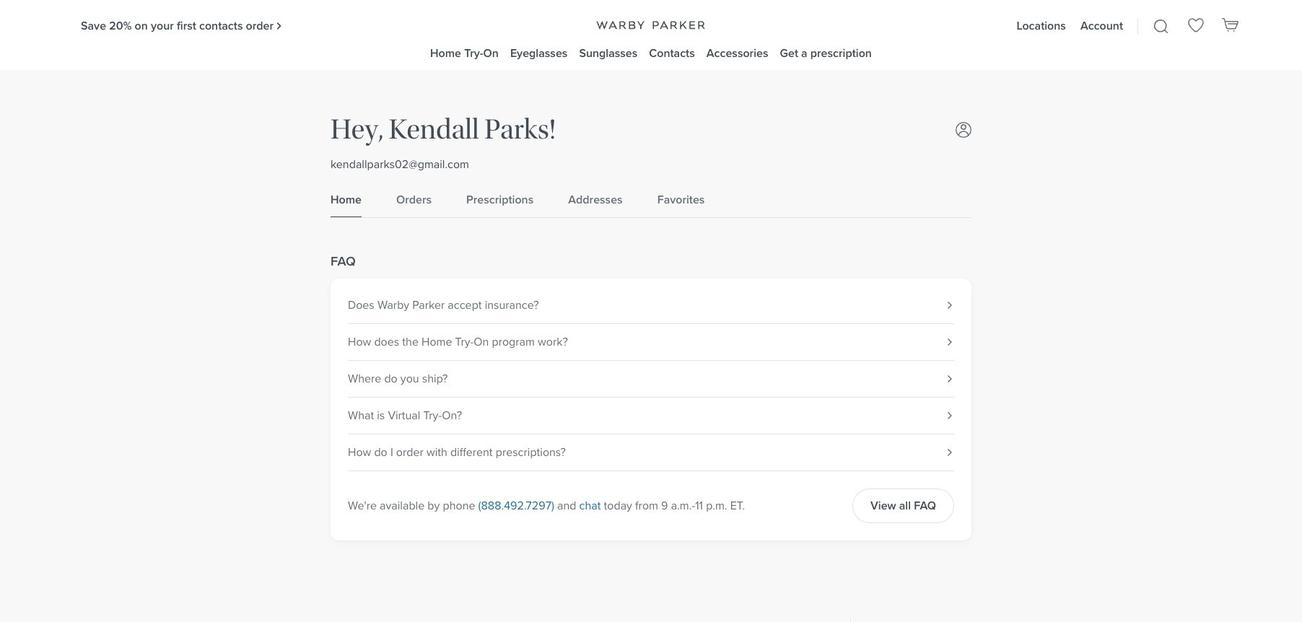 Task type: locate. For each thing, give the bounding box(es) containing it.
cart image
[[1222, 16, 1239, 33]]

warby parker logo image
[[597, 21, 706, 30]]

about us element
[[660, 619, 850, 622]]



